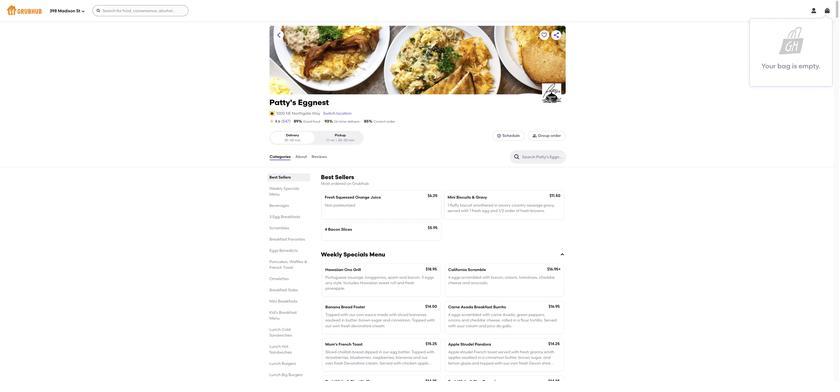 Task type: vqa. For each thing, say whether or not it's contained in the screenshot.
option group on the left of the page containing Delivery 35–50 min
yes



Task type: locate. For each thing, give the bounding box(es) containing it.
lunch inside tab
[[270, 361, 281, 366]]

0 vertical spatial order
[[387, 120, 395, 123]]

own up sausage.
[[326, 361, 333, 366]]

0 vertical spatial burgers
[[282, 361, 296, 366]]

eggnest
[[298, 98, 329, 107]]

specials up grill
[[344, 251, 368, 258]]

breakfast inside kid's breakfast menu
[[279, 310, 297, 315]]

about
[[296, 154, 307, 159]]

1 vertical spatial menu
[[370, 251, 385, 258]]

1 horizontal spatial specials
[[344, 251, 368, 258]]

1000 ne northgate way button
[[276, 110, 321, 117]]

0 vertical spatial apple
[[448, 342, 460, 347]]

order down savory
[[505, 208, 515, 213]]

in inside apple strudel french toast served with fresh granny smith apples sautéed in a cinnamon butter, brown sugar, and lemon glaze and topped with our own fresh devon shire cream.
[[478, 355, 481, 360]]

in down asada, on the bottom of the page
[[513, 318, 517, 323]]

$11.50
[[550, 194, 561, 198]]

about button
[[295, 147, 307, 167]]

order
[[387, 120, 395, 123], [551, 133, 561, 138], [505, 208, 515, 213]]

order inside group order "button"
[[551, 133, 561, 138]]

0 vertical spatial egg
[[482, 208, 490, 213]]

1 vertical spatial burgers
[[289, 373, 303, 377]]

best for best sellers most ordered on grubhub
[[321, 174, 334, 181]]

min down delivery
[[295, 138, 301, 142]]

0 vertical spatial cheddar
[[539, 275, 555, 280]]

asada
[[461, 305, 473, 309]]

mini breakfasts tab
[[270, 299, 308, 304]]

3 egg breakfasts tab
[[270, 214, 308, 220]]

1 apple from the top
[[448, 342, 460, 347]]

1
[[448, 203, 449, 208], [470, 208, 471, 213]]

order right correct
[[387, 120, 395, 123]]

challah
[[338, 350, 352, 354]]

4 left bacon
[[325, 227, 327, 232]]

banana
[[326, 305, 340, 309]]

order right the group
[[551, 133, 561, 138]]

best for best sellers
[[270, 175, 278, 180]]

1 horizontal spatial cheddar
[[539, 275, 555, 280]]

0 vertical spatial 4
[[325, 227, 327, 232]]

and right the spam
[[400, 275, 407, 280]]

4 up onions
[[448, 312, 451, 317]]

served down raspberries,
[[380, 361, 393, 366]]

sandwiches down hot
[[270, 350, 292, 355]]

menu for kid's breakfast menu tab
[[270, 316, 280, 321]]

weekly specials menu inside weekly specials menu button
[[321, 251, 385, 258]]

banana bread foster
[[326, 305, 365, 309]]

1 horizontal spatial sellers
[[335, 174, 354, 181]]

hash
[[521, 208, 530, 213]]

categories
[[270, 154, 291, 159]]

main navigation navigation
[[0, 0, 835, 21]]

eggs up "cheese"
[[452, 275, 461, 280]]

1 vertical spatial butter,
[[506, 355, 518, 360]]

0 vertical spatial weekly specials menu
[[270, 186, 299, 197]]

beverages tab
[[270, 203, 308, 209]]

and inside 4 eggs scrambled with bacon, onions, tomatoes, cheddar cheese and avocado.
[[463, 281, 470, 285]]

1 horizontal spatial weekly specials menu
[[321, 251, 385, 258]]

served up the cinnamon
[[498, 350, 511, 354]]

0 vertical spatial weekly
[[270, 186, 283, 191]]

0 horizontal spatial toast
[[283, 265, 293, 270]]

sellers for best sellers most ordered on grubhub
[[335, 174, 354, 181]]

$16.95
[[548, 267, 559, 271], [549, 304, 560, 309]]

scrambled down california scramble
[[462, 275, 482, 280]]

0 horizontal spatial sellers
[[279, 175, 291, 180]]

2 vertical spatial french
[[474, 350, 487, 354]]

0 horizontal spatial weekly specials menu
[[270, 186, 299, 197]]

svg image
[[96, 9, 101, 13], [81, 9, 85, 13], [270, 119, 274, 123]]

bag
[[778, 62, 791, 70]]

a up topped
[[482, 355, 485, 360]]

3 inside portuguese sausage, longganisa, spam and bacon. 3 eggs any style. includes hawaiian sweet roll and fresh pineapple.
[[422, 275, 424, 280]]

with down 'bananas'
[[394, 361, 401, 366]]

includes
[[344, 281, 359, 285]]

subscription pass image
[[270, 111, 275, 116]]

in left savory
[[495, 203, 498, 208]]

4 eggs scrambled with carne asada, green peppers, onions and cheddar cheese, rolled in a flour tortilla. served with sour cream and pico de gallo.
[[448, 312, 557, 328]]

sliced challah bread dipped in our egg batter. topped with strawberries, blueberries, raspberries, bananas and our own fresh devonshire cream. served with chicken apple sausage.
[[326, 350, 435, 371]]

and up shire
[[544, 355, 551, 360]]

in up raspberries,
[[379, 350, 382, 354]]

fresh down strawberries,
[[334, 361, 343, 366]]

delivery
[[286, 133, 299, 137]]

madison
[[58, 8, 75, 13]]

french
[[270, 265, 282, 270], [339, 342, 352, 347], [474, 350, 487, 354]]

with up 'avocado.'
[[483, 275, 490, 280]]

2 apple from the top
[[448, 350, 459, 354]]

with down the bananas,
[[427, 318, 435, 323]]

0 horizontal spatial 3
[[270, 215, 272, 219]]

blueberries,
[[350, 355, 372, 360]]

lunch left the big on the bottom left of page
[[270, 373, 281, 377]]

served inside apple strudel french toast served with fresh granny smith apples sautéed in a cinnamon butter, brown sugar, and lemon glaze and topped with our own fresh devon shire cream.
[[498, 350, 511, 354]]

fresh down bacon.
[[405, 281, 415, 285]]

peppers,
[[529, 312, 545, 317]]

in up topped
[[478, 355, 481, 360]]

4 inside 4 eggs scrambled with carne asada, green peppers, onions and cheddar cheese, rolled in a flour tortilla. served with sour cream and pico de gallo.
[[448, 312, 451, 317]]

french inside apple strudel french toast served with fresh granny smith apples sautéed in a cinnamon butter, brown sugar, and lemon glaze and topped with our own fresh devon shire cream.
[[474, 350, 487, 354]]

in inside sliced challah bread dipped in our egg batter. topped with strawberries, blueberries, raspberries, bananas and our own fresh devonshire cream. served with chicken apple sausage.
[[379, 350, 382, 354]]

0 vertical spatial mini
[[448, 195, 456, 200]]

apple
[[448, 342, 460, 347], [448, 350, 459, 354]]

group
[[538, 133, 550, 138]]

0 vertical spatial brown
[[359, 318, 371, 323]]

min inside pickup 7.1 mi • 20–30 min
[[349, 138, 355, 142]]

scramble
[[468, 267, 486, 272]]

brown inside the topped with our own sauce made with sliced bananas, sauteed in butter, brown sugar and cinnamon. topped with our own fresh devonshire cream.
[[359, 318, 371, 323]]

2 sandwiches from the top
[[270, 350, 292, 355]]

burgers
[[282, 361, 296, 366], [289, 373, 303, 377]]

1 vertical spatial hawaiian
[[360, 281, 378, 285]]

menu down kid's
[[270, 316, 280, 321]]

1 horizontal spatial egg
[[482, 208, 490, 213]]

omelettes
[[270, 277, 289, 281]]

cream. down dipped
[[366, 361, 379, 366]]

menu inside kid's breakfast menu
[[270, 316, 280, 321]]

1 horizontal spatial brown
[[519, 355, 530, 360]]

1 vertical spatial 4
[[448, 275, 451, 280]]

0 vertical spatial a
[[518, 318, 520, 323]]

1 vertical spatial toast
[[353, 342, 363, 347]]

fresh inside sliced challah bread dipped in our egg batter. topped with strawberries, blueberries, raspberries, bananas and our own fresh devonshire cream. served with chicken apple sausage.
[[334, 361, 343, 366]]

1 horizontal spatial 3
[[422, 275, 424, 280]]

brown inside apple strudel french toast served with fresh granny smith apples sautéed in a cinnamon butter, brown sugar, and lemon glaze and topped with our own fresh devon shire cream.
[[519, 355, 530, 360]]

2 vertical spatial 4
[[448, 312, 451, 317]]

scrambled inside 4 eggs scrambled with bacon, onions, tomatoes, cheddar cheese and avocado.
[[462, 275, 482, 280]]

topped up apple
[[412, 350, 426, 354]]

1 scrambled from the top
[[462, 275, 482, 280]]

0 horizontal spatial 1
[[448, 203, 449, 208]]

breakfast down mini breakfasts tab
[[279, 310, 297, 315]]

cream. down lemon
[[448, 367, 462, 371]]

lunch cold sandwiches
[[270, 327, 292, 338]]

0 horizontal spatial brown
[[359, 318, 371, 323]]

sandwiches for cold
[[270, 333, 292, 338]]

egg inside sliced challah bread dipped in our egg batter. topped with strawberries, blueberries, raspberries, bananas and our own fresh devonshire cream. served with chicken apple sausage.
[[390, 350, 398, 354]]

0 vertical spatial specials
[[284, 186, 299, 191]]

min right 20–30
[[349, 138, 355, 142]]

1 vertical spatial cream.
[[366, 361, 379, 366]]

in inside the topped with our own sauce made with sliced bananas, sauteed in butter, brown sugar and cinnamon. topped with our own fresh devonshire cream.
[[342, 318, 345, 323]]

burgers inside "tab"
[[289, 373, 303, 377]]

1 horizontal spatial toast
[[353, 342, 363, 347]]

lunch left hot
[[270, 344, 281, 349]]

& right waffles
[[304, 260, 307, 264]]

0 horizontal spatial min
[[295, 138, 301, 142]]

hawaiian up portuguese
[[326, 267, 344, 272]]

4 lunch from the top
[[270, 373, 281, 377]]

0 vertical spatial served
[[448, 208, 460, 213]]

st
[[76, 8, 80, 13]]

0 horizontal spatial french
[[270, 265, 282, 270]]

butter, up devonshire
[[346, 318, 358, 323]]

4 up "cheese"
[[448, 275, 451, 280]]

raspberries,
[[373, 355, 395, 360]]

menu up longganisa,
[[370, 251, 385, 258]]

sellers inside best sellers most ordered on grubhub
[[335, 174, 354, 181]]

3 egg breakfasts
[[270, 215, 300, 219]]

1 horizontal spatial served
[[544, 318, 557, 323]]

0 vertical spatial menu
[[270, 192, 280, 197]]

own left devon
[[511, 361, 518, 366]]

breakfasts down breakfast sides 'tab'
[[278, 299, 298, 304]]

save this restaurant image
[[541, 32, 548, 38]]

served inside 1 fluffy biscuit smothered in savory country sausage gravy, served with 1 fresh egg and 1/2 order of hash browns.
[[448, 208, 460, 213]]

toast down waffles
[[283, 265, 293, 270]]

kid's breakfast menu tab
[[270, 310, 308, 321]]

a left flour
[[518, 318, 520, 323]]

savory
[[499, 203, 511, 208]]

mini inside tab
[[270, 299, 277, 304]]

lunch left "cold"
[[270, 327, 281, 332]]

fresh down smothered
[[472, 208, 481, 213]]

our down the cinnamon
[[504, 361, 510, 366]]

lunch
[[270, 327, 281, 332], [270, 344, 281, 349], [270, 361, 281, 366], [270, 373, 281, 377]]

ne
[[286, 111, 291, 116]]

and down 'made'
[[383, 318, 391, 323]]

4 inside 4 eggs scrambled with bacon, onions, tomatoes, cheddar cheese and avocado.
[[448, 275, 451, 280]]

served right tortilla.
[[544, 318, 557, 323]]

own inside sliced challah bread dipped in our egg batter. topped with strawberries, blueberries, raspberries, bananas and our own fresh devonshire cream. served with chicken apple sausage.
[[326, 361, 333, 366]]

menu inside tab
[[270, 192, 280, 197]]

a
[[518, 318, 520, 323], [482, 355, 485, 360]]

20–30
[[338, 138, 348, 142]]

menu up beverages
[[270, 192, 280, 197]]

eggs up onions
[[452, 312, 461, 317]]

burgers up lunch big burgers "tab"
[[282, 361, 296, 366]]

non
[[325, 203, 333, 208]]

0 vertical spatial &
[[472, 195, 475, 200]]

0 horizontal spatial svg image
[[81, 9, 85, 13]]

0 horizontal spatial order
[[387, 120, 395, 123]]

carne asada breakfast burrito
[[448, 305, 506, 309]]

4 bacon slices
[[325, 227, 352, 232]]

1 horizontal spatial butter,
[[506, 355, 518, 360]]

fresh left devonshire
[[341, 324, 350, 328]]

apple strudel french toast served with fresh granny smith apples sautéed in a cinnamon butter, brown sugar, and lemon glaze and topped with our own fresh devon shire cream.
[[448, 350, 555, 371]]

sellers inside best sellers tab
[[279, 175, 291, 180]]

breakfast sides tab
[[270, 287, 308, 293]]

1 vertical spatial breakfasts
[[278, 299, 298, 304]]

0 vertical spatial cream.
[[373, 324, 386, 328]]

0 horizontal spatial mini
[[270, 299, 277, 304]]

0 vertical spatial 1
[[448, 203, 449, 208]]

a inside 4 eggs scrambled with carne asada, green peppers, onions and cheddar cheese, rolled in a flour tortilla. served with sour cream and pico de gallo.
[[518, 318, 520, 323]]

delivery
[[347, 120, 360, 123]]

35–50
[[284, 138, 294, 142]]

ono
[[345, 267, 352, 272]]

scrambles
[[270, 226, 289, 230]]

eggs inside portuguese sausage, longganisa, spam and bacon. 3 eggs any style. includes hawaiian sweet roll and fresh pineapple.
[[425, 275, 434, 280]]

lunch for lunch burgers
[[270, 361, 281, 366]]

$18.95
[[426, 267, 437, 271]]

1 horizontal spatial min
[[349, 138, 355, 142]]

and right "cheese"
[[463, 281, 470, 285]]

dipped
[[365, 350, 378, 354]]

& inside pancakes, waffles & french toast
[[304, 260, 307, 264]]

1 horizontal spatial a
[[518, 318, 520, 323]]

2 vertical spatial topped
[[412, 350, 426, 354]]

and right roll at left bottom
[[397, 281, 405, 285]]

cream. down sugar
[[373, 324, 386, 328]]

switch location
[[323, 111, 352, 116]]

apple for apple strudel pandora
[[448, 342, 460, 347]]

scrambled for cheddar
[[462, 312, 482, 317]]

best inside best sellers tab
[[270, 175, 278, 180]]

1 horizontal spatial &
[[472, 195, 475, 200]]

weekly specials menu up grill
[[321, 251, 385, 258]]

butter, inside the topped with our own sauce made with sliced bananas, sauteed in butter, brown sugar and cinnamon. topped with our own fresh devonshire cream.
[[346, 318, 358, 323]]

2 scrambled from the top
[[462, 312, 482, 317]]

1 vertical spatial specials
[[344, 251, 368, 258]]

hawaiian down longganisa,
[[360, 281, 378, 285]]

order for correct order
[[387, 120, 395, 123]]

mini up fluffy
[[448, 195, 456, 200]]

cheddar down $16.95 +
[[539, 275, 555, 280]]

served down fluffy
[[448, 208, 460, 213]]

Search Patty's Eggnest search field
[[522, 154, 564, 160]]

2 horizontal spatial french
[[474, 350, 487, 354]]

0 horizontal spatial butter,
[[346, 318, 358, 323]]

0 horizontal spatial served
[[448, 208, 460, 213]]

& left gravy
[[472, 195, 475, 200]]

in
[[495, 203, 498, 208], [342, 318, 345, 323], [513, 318, 517, 323], [379, 350, 382, 354], [478, 355, 481, 360]]

toast
[[283, 265, 293, 270], [353, 342, 363, 347]]

eggs inside 4 eggs scrambled with carne asada, green peppers, onions and cheddar cheese, rolled in a flour tortilla. served with sour cream and pico de gallo.
[[452, 312, 461, 317]]

1 vertical spatial &
[[304, 260, 307, 264]]

0 vertical spatial toast
[[283, 265, 293, 270]]

1 vertical spatial apple
[[448, 350, 459, 354]]

0 vertical spatial hawaiian
[[326, 267, 344, 272]]

schedule button
[[493, 131, 525, 141]]

1 vertical spatial weekly
[[321, 251, 342, 258]]

lunch hot sandwiches tab
[[270, 344, 308, 355]]

topped inside sliced challah bread dipped in our egg batter. topped with strawberries, blueberries, raspberries, bananas and our own fresh devonshire cream. served with chicken apple sausage.
[[412, 350, 426, 354]]

own
[[356, 312, 364, 317], [333, 324, 340, 328], [326, 361, 333, 366], [511, 361, 518, 366]]

egg
[[482, 208, 490, 213], [390, 350, 398, 354]]

egg inside 1 fluffy biscuit smothered in savory country sausage gravy, served with 1 fresh egg and 1/2 order of hash browns.
[[482, 208, 490, 213]]

topped up "sauteed"
[[326, 312, 340, 317]]

strawberries,
[[326, 355, 349, 360]]

order for group order
[[551, 133, 561, 138]]

•
[[336, 138, 337, 142]]

0 horizontal spatial cheddar
[[470, 318, 486, 323]]

3 left 'egg'
[[270, 215, 272, 219]]

min inside delivery 35–50 min
[[295, 138, 301, 142]]

fresh left devon
[[519, 361, 528, 366]]

best up weekly specials menu tab
[[270, 175, 278, 180]]

weekly down "best sellers"
[[270, 186, 283, 191]]

specials down best sellers tab
[[284, 186, 299, 191]]

0 vertical spatial scrambled
[[462, 275, 482, 280]]

1 horizontal spatial hawaiian
[[360, 281, 378, 285]]

3 right bacon.
[[422, 275, 424, 280]]

brown up devon
[[519, 355, 530, 360]]

breakfast down omelettes
[[270, 288, 287, 292]]

best sellers tab
[[270, 175, 308, 180]]

0 vertical spatial sandwiches
[[270, 333, 292, 338]]

made
[[377, 312, 388, 317]]

cinnamon.
[[391, 318, 411, 323]]

egg
[[273, 215, 280, 219]]

big
[[282, 373, 288, 377]]

0 horizontal spatial egg
[[390, 350, 398, 354]]

lunch inside "tab"
[[270, 373, 281, 377]]

breakfasts
[[281, 215, 300, 219], [278, 299, 298, 304]]

+
[[559, 267, 561, 271]]

bacon,
[[491, 275, 504, 280]]

min
[[295, 138, 301, 142], [349, 138, 355, 142]]

in inside 4 eggs scrambled with carne asada, green peppers, onions and cheddar cheese, rolled in a flour tortilla. served with sour cream and pico de gallo.
[[513, 318, 517, 323]]

1 vertical spatial weekly specials menu
[[321, 251, 385, 258]]

2 vertical spatial order
[[505, 208, 515, 213]]

in right "sauteed"
[[342, 318, 345, 323]]

option group
[[270, 131, 364, 145]]

eggs inside 4 eggs scrambled with bacon, onions, tomatoes, cheddar cheese and avocado.
[[452, 275, 461, 280]]

longganisa,
[[365, 275, 387, 280]]

california scramble
[[448, 267, 486, 272]]

sellers for best sellers
[[279, 175, 291, 180]]

1 min from the left
[[295, 138, 301, 142]]

butter, right the cinnamon
[[506, 355, 518, 360]]

3 inside tab
[[270, 215, 272, 219]]

own inside apple strudel french toast served with fresh granny smith apples sautéed in a cinnamon butter, brown sugar, and lemon glaze and topped with our own fresh devon shire cream.
[[511, 361, 518, 366]]

1 lunch from the top
[[270, 327, 281, 332]]

our down the bread
[[349, 312, 355, 317]]

4 for 4 eggs scrambled with bacon, onions, tomatoes, cheddar cheese and avocado.
[[448, 275, 451, 280]]

1 vertical spatial a
[[482, 355, 485, 360]]

0 horizontal spatial a
[[482, 355, 485, 360]]

sellers up on
[[335, 174, 354, 181]]

apple inside apple strudel french toast served with fresh granny smith apples sautéed in a cinnamon butter, brown sugar, and lemon glaze and topped with our own fresh devon shire cream.
[[448, 350, 459, 354]]

fresh squeezed orange juice
[[325, 195, 381, 200]]

2 min from the left
[[349, 138, 355, 142]]

and left the 1/2
[[490, 208, 498, 213]]

0 vertical spatial served
[[544, 318, 557, 323]]

1 vertical spatial $16.95
[[549, 304, 560, 309]]

french down pancakes, at bottom
[[270, 265, 282, 270]]

1 horizontal spatial french
[[339, 342, 352, 347]]

french inside pancakes, waffles & french toast
[[270, 265, 282, 270]]

and down sautéed
[[472, 361, 479, 366]]

brown up devonshire
[[359, 318, 371, 323]]

1 vertical spatial order
[[551, 133, 561, 138]]

best sellers
[[270, 175, 291, 180]]

1 horizontal spatial mini
[[448, 195, 456, 200]]

1 vertical spatial served
[[380, 361, 393, 366]]

best inside best sellers most ordered on grubhub
[[321, 174, 334, 181]]

menu
[[270, 192, 280, 197], [370, 251, 385, 258], [270, 316, 280, 321]]

eggs for $14.50
[[452, 312, 461, 317]]

breakfast sides
[[270, 288, 298, 292]]

4 eggs scrambled with bacon, onions, tomatoes, cheddar cheese and avocado.
[[448, 275, 555, 285]]

1 horizontal spatial best
[[321, 174, 334, 181]]

cheddar up the cream
[[470, 318, 486, 323]]

1 vertical spatial egg
[[390, 350, 398, 354]]

1 vertical spatial topped
[[412, 318, 426, 323]]

1 vertical spatial 3
[[422, 275, 424, 280]]

french down the pandora
[[474, 350, 487, 354]]

egg down smothered
[[482, 208, 490, 213]]

sandwiches inside the lunch cold sandwiches tab
[[270, 333, 292, 338]]

lunch inside lunch hot sandwiches
[[270, 344, 281, 349]]

0 horizontal spatial &
[[304, 260, 307, 264]]

and
[[490, 208, 498, 213], [400, 275, 407, 280], [397, 281, 405, 285], [463, 281, 470, 285], [383, 318, 391, 323], [462, 318, 469, 323], [479, 324, 487, 328], [414, 355, 421, 360], [544, 355, 551, 360], [472, 361, 479, 366]]

3 lunch from the top
[[270, 361, 281, 366]]

0 horizontal spatial specials
[[284, 186, 299, 191]]

weekly inside button
[[321, 251, 342, 258]]

hawaiian inside portuguese sausage, longganisa, spam and bacon. 3 eggs any style. includes hawaiian sweet roll and fresh pineapple.
[[360, 281, 378, 285]]

2 lunch from the top
[[270, 344, 281, 349]]

omelettes tab
[[270, 276, 308, 282]]

4
[[325, 227, 327, 232], [448, 275, 451, 280], [448, 312, 451, 317]]

0 horizontal spatial served
[[380, 361, 393, 366]]

weekly specials menu inside weekly specials menu tab
[[270, 186, 299, 197]]

scrambled inside 4 eggs scrambled with carne asada, green peppers, onions and cheddar cheese, rolled in a flour tortilla. served with sour cream and pico de gallo.
[[462, 312, 482, 317]]

1 horizontal spatial order
[[505, 208, 515, 213]]

best sellers most ordered on grubhub
[[321, 174, 369, 186]]

lunch for lunch big burgers
[[270, 373, 281, 377]]

1 horizontal spatial weekly
[[321, 251, 342, 258]]

sellers up weekly specials menu tab
[[279, 175, 291, 180]]

1 vertical spatial mini
[[270, 299, 277, 304]]

1 sandwiches from the top
[[270, 333, 292, 338]]

2 horizontal spatial order
[[551, 133, 561, 138]]

shire
[[542, 361, 551, 366]]

svg image
[[811, 7, 818, 14], [824, 7, 831, 14], [497, 134, 502, 138], [560, 252, 565, 257]]

sandwiches inside the lunch hot sandwiches 'tab'
[[270, 350, 292, 355]]

scrambled
[[462, 275, 482, 280], [462, 312, 482, 317]]

2 vertical spatial menu
[[270, 316, 280, 321]]

1 vertical spatial 1
[[470, 208, 471, 213]]

1 horizontal spatial served
[[498, 350, 511, 354]]

$16.95 for $16.95 +
[[548, 267, 559, 271]]

california
[[448, 267, 467, 272]]

lunch inside lunch cold sandwiches
[[270, 327, 281, 332]]

caret left icon image
[[276, 32, 282, 38]]

your
[[762, 62, 776, 70]]

2 vertical spatial cream.
[[448, 367, 462, 371]]

svg image inside weekly specials menu button
[[560, 252, 565, 257]]

spam
[[388, 275, 399, 280]]

brown
[[359, 318, 371, 323], [519, 355, 530, 360]]

breakfasts up scrambles tab
[[281, 215, 300, 219]]

apple strudel pandora
[[448, 342, 491, 347]]

fresh inside 1 fluffy biscuit smothered in savory country sausage gravy, served with 1 fresh egg and 1/2 order of hash browns.
[[472, 208, 481, 213]]

with down biscuit
[[461, 208, 469, 213]]

mini up kid's
[[270, 299, 277, 304]]

0 horizontal spatial best
[[270, 175, 278, 180]]

1 vertical spatial served
[[498, 350, 511, 354]]

scrambled down the asada
[[462, 312, 482, 317]]

cream. inside sliced challah bread dipped in our egg batter. topped with strawberries, blueberries, raspberries, bananas and our own fresh devonshire cream. served with chicken apple sausage.
[[366, 361, 379, 366]]



Task type: describe. For each thing, give the bounding box(es) containing it.
lunch for lunch hot sandwiches
[[270, 344, 281, 349]]

sauce
[[365, 312, 376, 317]]

pasteurized
[[334, 203, 355, 208]]

our inside apple strudel french toast served with fresh granny smith apples sautéed in a cinnamon butter, brown sugar, and lemon glaze and topped with our own fresh devon shire cream.
[[504, 361, 510, 366]]

schedule
[[503, 133, 520, 138]]

(547)
[[282, 119, 291, 124]]

share icon image
[[553, 32, 560, 38]]

and left pico
[[479, 324, 487, 328]]

style.
[[333, 281, 343, 285]]

non pasteurized
[[325, 203, 355, 208]]

breakfast favorites tab
[[270, 237, 308, 242]]

pandora
[[475, 342, 491, 347]]

sausage
[[527, 203, 543, 208]]

with down banana bread foster
[[341, 312, 348, 317]]

with up cinnamon. at left bottom
[[389, 312, 397, 317]]

butter, inside apple strudel french toast served with fresh granny smith apples sautéed in a cinnamon butter, brown sugar, and lemon glaze and topped with our own fresh devon shire cream.
[[506, 355, 518, 360]]

Search for food, convenience, alcohol... search field
[[92, 5, 188, 16]]

& for waffles
[[304, 260, 307, 264]]

$16.95 +
[[548, 267, 561, 271]]

93
[[325, 119, 329, 124]]

breakfast favorites
[[270, 237, 305, 242]]

search icon image
[[514, 154, 520, 160]]

cheddar inside 4 eggs scrambled with carne asada, green peppers, onions and cheddar cheese, rolled in a flour tortilla. served with sour cream and pico de gallo.
[[470, 318, 486, 323]]

0 vertical spatial topped
[[326, 312, 340, 317]]

bananas
[[396, 355, 413, 360]]

people icon image
[[533, 134, 537, 138]]

eggs for $18.95
[[452, 275, 461, 280]]

grill
[[353, 267, 361, 272]]

our up apple
[[422, 355, 428, 360]]

asada,
[[503, 312, 516, 317]]

eggs benedicts tab
[[270, 248, 308, 254]]

fresh left the granny
[[520, 350, 529, 354]]

398
[[50, 8, 57, 13]]

good food
[[303, 120, 320, 123]]

lunch big burgers
[[270, 373, 303, 377]]

switch
[[323, 111, 336, 116]]

1000
[[276, 111, 285, 116]]

pico
[[487, 324, 496, 328]]

on
[[334, 120, 339, 123]]

1 fluffy biscuit smothered in savory country sausage gravy, served with 1 fresh egg and 1/2 order of hash browns.
[[448, 203, 555, 213]]

7.1
[[326, 138, 330, 142]]

sauteed
[[326, 318, 341, 323]]

$16.95 for $16.95
[[549, 304, 560, 309]]

kid's breakfast menu
[[270, 310, 297, 321]]

scrambles tab
[[270, 225, 308, 231]]

& for biscuits
[[472, 195, 475, 200]]

breakfast inside 'tab'
[[270, 288, 287, 292]]

our down "sauteed"
[[326, 324, 332, 328]]

mom's
[[326, 342, 338, 347]]

de
[[497, 324, 501, 328]]

pickup 7.1 mi • 20–30 min
[[326, 133, 355, 142]]

1 vertical spatial french
[[339, 342, 352, 347]]

patty's eggnest
[[270, 98, 329, 107]]

with left the granny
[[512, 350, 519, 354]]

reviews button
[[312, 147, 327, 167]]

sausage,
[[348, 275, 364, 280]]

roll
[[391, 281, 396, 285]]

weekly specials menu tab
[[270, 186, 308, 197]]

cheddar inside 4 eggs scrambled with bacon, onions, tomatoes, cheddar cheese and avocado.
[[539, 275, 555, 280]]

1000 ne northgate way
[[276, 111, 320, 116]]

lunch cold sandwiches tab
[[270, 327, 308, 338]]

eggs benedicts
[[270, 248, 298, 253]]

devonshire
[[344, 361, 365, 366]]

lunch big burgers tab
[[270, 372, 308, 378]]

gallo.
[[502, 324, 512, 328]]

strudel
[[461, 342, 474, 347]]

lunch burgers
[[270, 361, 296, 366]]

and inside the topped with our own sauce made with sliced bananas, sauteed in butter, brown sugar and cinnamon. topped with our own fresh devonshire cream.
[[383, 318, 391, 323]]

sour
[[457, 324, 465, 328]]

correct order
[[374, 120, 395, 123]]

onions
[[448, 318, 461, 323]]

onions,
[[505, 275, 518, 280]]

delivery 35–50 min
[[284, 133, 301, 142]]

location
[[337, 111, 352, 116]]

hot
[[282, 344, 289, 349]]

glaze
[[461, 361, 471, 366]]

your bag is empty. tooltip
[[750, 15, 833, 86]]

fresh inside the topped with our own sauce made with sliced bananas, sauteed in butter, brown sugar and cinnamon. topped with our own fresh devonshire cream.
[[341, 324, 350, 328]]

85
[[364, 119, 369, 124]]

scrambled for avocado.
[[462, 275, 482, 280]]

sliced
[[398, 312, 409, 317]]

with down onions
[[448, 324, 456, 328]]

cream
[[466, 324, 478, 328]]

granny
[[530, 350, 543, 354]]

apple for apple strudel french toast served with fresh granny smith apples sautéed in a cinnamon butter, brown sugar, and lemon glaze and topped with our own fresh devon shire cream.
[[448, 350, 459, 354]]

in inside 1 fluffy biscuit smothered in savory country sausage gravy, served with 1 fresh egg and 1/2 order of hash browns.
[[495, 203, 498, 208]]

eggs
[[270, 248, 279, 253]]

own down "sauteed"
[[333, 324, 340, 328]]

sandwiches for hot
[[270, 350, 292, 355]]

green
[[517, 312, 528, 317]]

and inside sliced challah bread dipped in our egg batter. topped with strawberries, blueberries, raspberries, bananas and our own fresh devonshire cream. served with chicken apple sausage.
[[414, 355, 421, 360]]

any
[[326, 281, 332, 285]]

with down $15.25
[[427, 350, 435, 354]]

categories button
[[270, 147, 291, 167]]

mom's french toast
[[326, 342, 363, 347]]

a inside apple strudel french toast served with fresh granny smith apples sautéed in a cinnamon butter, brown sugar, and lemon glaze and topped with our own fresh devon shire cream.
[[482, 355, 485, 360]]

weekly specials menu button
[[320, 251, 566, 258]]

and inside 1 fluffy biscuit smothered in savory country sausage gravy, served with 1 fresh egg and 1/2 order of hash browns.
[[490, 208, 498, 213]]

cream. inside apple strudel french toast served with fresh granny smith apples sautéed in a cinnamon butter, brown sugar, and lemon glaze and topped with our own fresh devon shire cream.
[[448, 367, 462, 371]]

mini breakfasts
[[270, 299, 298, 304]]

0 vertical spatial breakfasts
[[281, 215, 300, 219]]

with inside 4 eggs scrambled with bacon, onions, tomatoes, cheddar cheese and avocado.
[[483, 275, 490, 280]]

1 horizontal spatial 1
[[470, 208, 471, 213]]

menu for weekly specials menu tab
[[270, 192, 280, 197]]

89
[[294, 119, 299, 124]]

$14.25
[[549, 341, 560, 346]]

breakfast up "carne"
[[474, 305, 493, 309]]

1 horizontal spatial svg image
[[96, 9, 101, 13]]

bread
[[352, 350, 364, 354]]

order inside 1 fluffy biscuit smothered in savory country sausage gravy, served with 1 fresh egg and 1/2 order of hash browns.
[[505, 208, 515, 213]]

burrito
[[494, 305, 506, 309]]

patty's eggnest logo image
[[542, 83, 561, 103]]

398 madison st
[[50, 8, 80, 13]]

switch location button
[[323, 110, 352, 117]]

orange
[[355, 195, 370, 200]]

cheese
[[448, 281, 462, 285]]

topped with our own sauce made with sliced bananas, sauteed in butter, brown sugar and cinnamon. topped with our own fresh devonshire cream.
[[326, 312, 435, 328]]

country
[[512, 203, 526, 208]]

and up the sour at the right
[[462, 318, 469, 323]]

ordered
[[331, 181, 346, 186]]

2 horizontal spatial svg image
[[270, 119, 274, 123]]

sautéed
[[462, 355, 477, 360]]

topped
[[480, 361, 494, 366]]

$14.50
[[426, 304, 437, 309]]

bread
[[341, 305, 353, 309]]

lunch for lunch cold sandwiches
[[270, 327, 281, 332]]

portuguese sausage, longganisa, spam and bacon. 3 eggs any style. includes hawaiian sweet roll and fresh pineapple.
[[326, 275, 434, 291]]

portuguese
[[326, 275, 347, 280]]

sliced
[[326, 350, 337, 354]]

pancakes, waffles & french toast tab
[[270, 259, 308, 271]]

4 for 4 eggs scrambled with carne asada, green peppers, onions and cheddar cheese, rolled in a flour tortilla. served with sour cream and pico de gallo.
[[448, 312, 451, 317]]

cream. inside the topped with our own sauce made with sliced bananas, sauteed in butter, brown sugar and cinnamon. topped with our own fresh devonshire cream.
[[373, 324, 386, 328]]

fluffy
[[450, 203, 459, 208]]

with down the cinnamon
[[495, 361, 503, 366]]

option group containing delivery 35–50 min
[[270, 131, 364, 145]]

fresh inside portuguese sausage, longganisa, spam and bacon. 3 eggs any style. includes hawaiian sweet roll and fresh pineapple.
[[405, 281, 415, 285]]

pancakes,
[[270, 260, 289, 264]]

toast inside pancakes, waffles & french toast
[[283, 265, 293, 270]]

$6.25
[[428, 194, 438, 198]]

weekly inside tab
[[270, 186, 283, 191]]

specials inside button
[[344, 251, 368, 258]]

of
[[516, 208, 520, 213]]

on time delivery
[[334, 120, 360, 123]]

tomatoes,
[[519, 275, 538, 280]]

time
[[340, 120, 347, 123]]

foster
[[354, 305, 365, 309]]

served inside sliced challah bread dipped in our egg batter. topped with strawberries, blueberries, raspberries, bananas and our own fresh devonshire cream. served with chicken apple sausage.
[[380, 361, 393, 366]]

lunch burgers tab
[[270, 361, 308, 367]]

served inside 4 eggs scrambled with carne asada, green peppers, onions and cheddar cheese, rolled in a flour tortilla. served with sour cream and pico de gallo.
[[544, 318, 557, 323]]

0 horizontal spatial hawaiian
[[326, 267, 344, 272]]

hawaiian ono grill
[[326, 267, 361, 272]]

mini for mini biscuits & gravy
[[448, 195, 456, 200]]

4.6
[[275, 119, 280, 124]]

way
[[312, 111, 320, 116]]

with inside 1 fluffy biscuit smothered in savory country sausage gravy, served with 1 fresh egg and 1/2 order of hash browns.
[[461, 208, 469, 213]]

with up cheese,
[[483, 312, 490, 317]]

4 for 4 bacon slices
[[325, 227, 327, 232]]

svg image inside schedule button
[[497, 134, 502, 138]]

burgers inside tab
[[282, 361, 296, 366]]

menu inside button
[[370, 251, 385, 258]]

our up raspberries,
[[383, 350, 389, 354]]

mini for mini breakfasts
[[270, 299, 277, 304]]

breakfast down scrambles
[[270, 237, 287, 242]]

own down foster
[[356, 312, 364, 317]]

specials inside tab
[[284, 186, 299, 191]]



